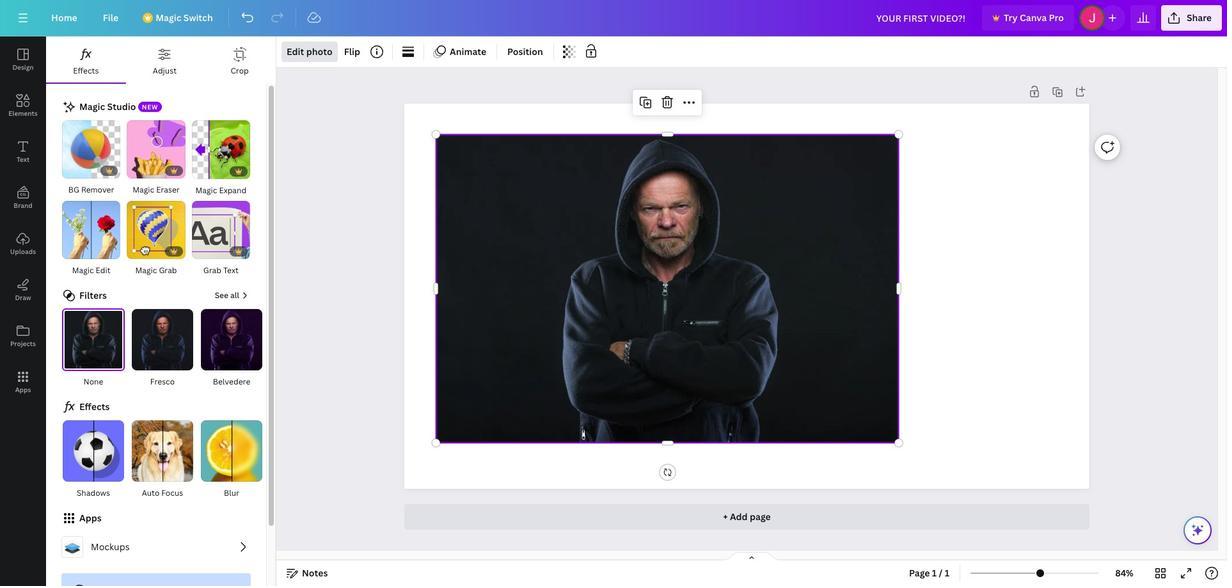Task type: describe. For each thing, give the bounding box(es) containing it.
magic for magic switch
[[156, 12, 181, 24]]

edit inside magic edit "button"
[[96, 265, 110, 276]]

uploads
[[10, 247, 36, 256]]

elements button
[[0, 83, 46, 129]]

edit photo button
[[282, 42, 338, 62]]

position button
[[502, 42, 548, 62]]

elements
[[8, 109, 38, 118]]

page
[[750, 511, 771, 523]]

+ add page button
[[405, 504, 1089, 530]]

text button
[[0, 129, 46, 175]]

belvedere
[[213, 376, 250, 387]]

84% button
[[1104, 563, 1145, 583]]

filters
[[79, 289, 107, 301]]

expand
[[219, 185, 246, 196]]

none
[[84, 376, 103, 387]]

fresco
[[150, 376, 175, 387]]

belvedere button
[[200, 309, 264, 389]]

see all
[[215, 290, 239, 301]]

edit photo
[[287, 45, 333, 58]]

projects button
[[0, 313, 46, 359]]

canva assistant image
[[1190, 523, 1205, 538]]

design button
[[0, 36, 46, 83]]

magic expand button
[[191, 120, 251, 197]]

auto focus
[[142, 488, 183, 499]]

page
[[909, 567, 930, 579]]

photo
[[306, 45, 333, 58]]

apps inside apps button
[[15, 385, 31, 394]]

remover
[[81, 184, 114, 195]]

notes button
[[282, 563, 333, 583]]

fresco button
[[131, 309, 194, 389]]

apps button
[[0, 359, 46, 405]]

magic for magic edit
[[72, 265, 94, 276]]

auto focus button
[[131, 420, 194, 500]]

see
[[215, 290, 228, 301]]

home link
[[41, 5, 87, 31]]

1 vertical spatial apps
[[79, 512, 101, 524]]

shadows button
[[61, 420, 125, 500]]

crop button
[[204, 36, 276, 83]]

pro
[[1049, 12, 1064, 24]]

grab inside button
[[203, 265, 221, 276]]

effects button
[[46, 36, 126, 83]]

position
[[507, 45, 543, 58]]

flip
[[344, 45, 360, 58]]

file
[[103, 12, 118, 24]]

page 1 / 1
[[909, 567, 949, 579]]

flip button
[[339, 42, 365, 62]]

blur
[[224, 488, 239, 499]]

2 1 from the left
[[945, 567, 949, 579]]

mockups button
[[56, 531, 256, 563]]

shadows
[[77, 488, 110, 499]]

adjust
[[153, 65, 177, 76]]

home
[[51, 12, 77, 24]]

animate
[[450, 45, 486, 58]]

Design title text field
[[866, 5, 977, 31]]

uploads button
[[0, 221, 46, 267]]

magic eraser
[[133, 184, 180, 195]]

eraser
[[156, 184, 180, 195]]

1 vertical spatial effects
[[79, 401, 110, 413]]

try canva pro button
[[982, 5, 1074, 31]]

projects
[[10, 339, 36, 348]]

+
[[723, 511, 728, 523]]

magic for magic studio new
[[79, 100, 105, 113]]

1 1 from the left
[[932, 567, 937, 579]]

main menu bar
[[0, 0, 1227, 36]]

text inside button
[[223, 265, 239, 276]]

adjust button
[[126, 36, 204, 83]]

grab text
[[203, 265, 239, 276]]

magic for magic expand
[[195, 185, 217, 196]]



Task type: locate. For each thing, give the bounding box(es) containing it.
magic studio new
[[79, 100, 158, 113]]

1 horizontal spatial text
[[223, 265, 239, 276]]

notes
[[302, 567, 328, 579]]

studio
[[107, 100, 136, 113]]

magic left studio
[[79, 100, 105, 113]]

84%
[[1115, 567, 1134, 579]]

auto
[[142, 488, 160, 499]]

new
[[142, 103, 158, 111]]

animate button
[[429, 42, 491, 62]]

brand button
[[0, 175, 46, 221]]

magic left 'expand'
[[195, 185, 217, 196]]

apps down projects
[[15, 385, 31, 394]]

1 left the /
[[932, 567, 937, 579]]

magic inside main menu bar
[[156, 12, 181, 24]]

bg
[[68, 184, 79, 195]]

edit up filters
[[96, 265, 110, 276]]

magic left eraser
[[133, 184, 154, 195]]

grab inside "button"
[[159, 265, 177, 276]]

try canva pro
[[1004, 12, 1064, 24]]

magic inside magic eraser button
[[133, 184, 154, 195]]

1 grab from the left
[[159, 265, 177, 276]]

switch
[[183, 12, 213, 24]]

1 horizontal spatial apps
[[79, 512, 101, 524]]

magic edit button
[[61, 200, 121, 278]]

magic left switch
[[156, 12, 181, 24]]

bg remover button
[[61, 120, 121, 197]]

effects
[[73, 65, 99, 76], [79, 401, 110, 413]]

apps
[[15, 385, 31, 394], [79, 512, 101, 524]]

0 horizontal spatial edit
[[96, 265, 110, 276]]

0 vertical spatial edit
[[287, 45, 304, 58]]

0 horizontal spatial apps
[[15, 385, 31, 394]]

design
[[12, 63, 34, 72]]

0 vertical spatial text
[[17, 155, 29, 164]]

share
[[1187, 12, 1212, 24]]

file button
[[93, 5, 129, 31]]

edit
[[287, 45, 304, 58], [96, 265, 110, 276]]

focus
[[161, 488, 183, 499]]

magic right magic edit
[[135, 265, 157, 276]]

magic switch button
[[134, 5, 223, 31]]

grab text button
[[191, 200, 251, 278]]

canva
[[1020, 12, 1047, 24]]

blur button
[[200, 420, 264, 500]]

draw
[[15, 293, 31, 302]]

1 vertical spatial text
[[223, 265, 239, 276]]

1 vertical spatial edit
[[96, 265, 110, 276]]

magic grab button
[[126, 200, 186, 278]]

none button
[[61, 309, 125, 389]]

magic grab
[[135, 265, 177, 276]]

magic
[[156, 12, 181, 24], [79, 100, 105, 113], [133, 184, 154, 195], [195, 185, 217, 196], [72, 265, 94, 276], [135, 265, 157, 276]]

/
[[939, 567, 943, 579]]

effects inside effects button
[[73, 65, 99, 76]]

text inside 'button'
[[17, 155, 29, 164]]

all
[[230, 290, 239, 301]]

0 vertical spatial effects
[[73, 65, 99, 76]]

mockups
[[91, 541, 130, 553]]

magic inside magic grab "button"
[[135, 265, 157, 276]]

try
[[1004, 12, 1018, 24]]

effects down none
[[79, 401, 110, 413]]

0 horizontal spatial text
[[17, 155, 29, 164]]

crop
[[231, 65, 249, 76]]

0 horizontal spatial 1
[[932, 567, 937, 579]]

magic eraser button
[[126, 120, 186, 197]]

magic for magic eraser
[[133, 184, 154, 195]]

apps down shadows
[[79, 512, 101, 524]]

text up the brand button
[[17, 155, 29, 164]]

1
[[932, 567, 937, 579], [945, 567, 949, 579]]

grab up the see
[[203, 265, 221, 276]]

grab
[[159, 265, 177, 276], [203, 265, 221, 276]]

edit left photo at the top left of the page
[[287, 45, 304, 58]]

text
[[17, 155, 29, 164], [223, 265, 239, 276]]

+ add page
[[723, 511, 771, 523]]

1 right the /
[[945, 567, 949, 579]]

draw button
[[0, 267, 46, 313]]

effects up magic studio new on the left of the page
[[73, 65, 99, 76]]

magic expand
[[195, 185, 246, 196]]

1 horizontal spatial 1
[[945, 567, 949, 579]]

show pages image
[[721, 551, 782, 562]]

magic switch
[[156, 12, 213, 24]]

text up see all
[[223, 265, 239, 276]]

see all button
[[214, 288, 251, 303]]

magic up filters
[[72, 265, 94, 276]]

2 grab from the left
[[203, 265, 221, 276]]

magic inside magic edit "button"
[[72, 265, 94, 276]]

brand
[[14, 201, 32, 210]]

add
[[730, 511, 748, 523]]

magic for magic grab
[[135, 265, 157, 276]]

bg remover
[[68, 184, 114, 195]]

1 horizontal spatial grab
[[203, 265, 221, 276]]

0 horizontal spatial grab
[[159, 265, 177, 276]]

side panel tab list
[[0, 36, 46, 405]]

magic edit
[[72, 265, 110, 276]]

edit inside edit photo popup button
[[287, 45, 304, 58]]

grab left grab text
[[159, 265, 177, 276]]

1 horizontal spatial edit
[[287, 45, 304, 58]]

share button
[[1161, 5, 1222, 31]]

0 vertical spatial apps
[[15, 385, 31, 394]]



Task type: vqa. For each thing, say whether or not it's contained in the screenshot.
the within the this first project will be about the new client a. the new client a requests updates every two weeks.
no



